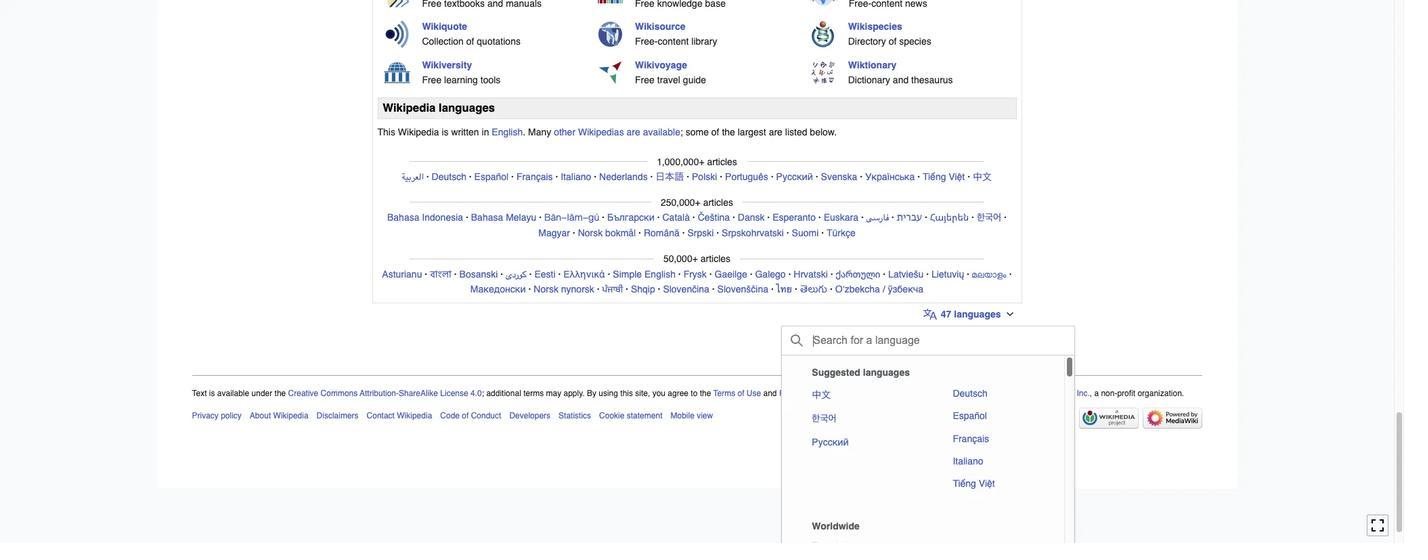 Task type: vqa. For each thing, say whether or not it's contained in the screenshot.
the leftmost liquid
no



Task type: describe. For each thing, give the bounding box(es) containing it.
wikisource
[[635, 21, 686, 32]]

profit
[[1118, 389, 1136, 398]]

bân-
[[544, 211, 567, 224]]

commons
[[321, 389, 358, 398]]

cookie
[[599, 411, 625, 421]]

1 vertical spatial italiano
[[953, 456, 984, 467]]

中文 inside 中文 link
[[812, 388, 831, 401]]

bahasa for bahasa melayu
[[471, 212, 503, 223]]

gú
[[589, 211, 600, 224]]

wikipedia for this wikipedia is written in english . many other wikipedias are available ; some of the largest are listed below.
[[398, 127, 439, 138]]

srpskohrvatski
[[722, 228, 784, 239]]

of left use
[[738, 389, 745, 398]]

한국어 magyar
[[539, 212, 1002, 239]]

wikivoyage
[[635, 59, 687, 70]]

languages for wikipedia languages
[[439, 101, 495, 115]]

македонски
[[471, 284, 526, 295]]

text
[[192, 389, 207, 398]]

0 horizontal spatial privacy
[[192, 411, 219, 421]]

by
[[587, 389, 597, 398]]

1,000,000+ articles heading
[[648, 154, 747, 169]]

čeština link
[[698, 212, 730, 223]]

english link
[[492, 127, 523, 138]]

indonesia
[[422, 212, 463, 223]]

한국어 for 한국어
[[812, 413, 837, 425]]

1 vertical spatial deutsch
[[953, 388, 988, 399]]

of inside wikispecies directory of species
[[889, 36, 897, 47]]

bahasa indonesia
[[387, 212, 463, 223]]

species
[[900, 36, 932, 47]]

0 horizontal spatial español
[[475, 171, 509, 182]]

1 horizontal spatial español link
[[948, 405, 1053, 427]]

languages for 47 languages
[[954, 309, 1001, 319]]

nynorsk
[[561, 284, 595, 295]]

українська
[[866, 171, 915, 182]]

1 horizontal spatial 中文
[[973, 170, 992, 183]]

inc.
[[1077, 389, 1090, 398]]

wikipedia for contact wikipedia
[[397, 411, 432, 421]]

português
[[725, 171, 769, 182]]

cookie statement link
[[599, 411, 663, 421]]

1 a from the left
[[886, 389, 890, 398]]

0 horizontal spatial english
[[492, 127, 523, 138]]

free for wikiversity free learning tools
[[422, 75, 442, 85]]

1 horizontal spatial 한국어 link
[[977, 212, 1002, 224]]

in
[[482, 127, 489, 138]]

collection
[[422, 36, 464, 47]]

creative commons attribution-sharealike license 4.0 link
[[288, 389, 482, 398]]

0 horizontal spatial is
[[209, 389, 215, 398]]

wikipedia up this
[[383, 101, 436, 115]]

0 horizontal spatial việt
[[949, 171, 965, 182]]

0 vertical spatial français
[[517, 171, 553, 182]]

srpski
[[688, 228, 714, 239]]

bân-lâm-gú
[[544, 211, 600, 224]]

ελληνικά
[[564, 269, 605, 279]]

català
[[663, 212, 690, 223]]

free for wikivoyage free travel guide
[[635, 75, 655, 85]]

2 are from the left
[[769, 127, 783, 138]]

čeština
[[698, 212, 730, 223]]

slovenčina
[[663, 284, 710, 295]]

asturianu link
[[382, 269, 422, 279]]

some
[[686, 127, 709, 138]]

bahasa melayu link
[[471, 212, 537, 223]]

terms of use link
[[714, 389, 761, 398]]

language progressive image
[[924, 307, 937, 321]]

0 vertical spatial deutsch
[[432, 171, 467, 182]]

worldwide
[[812, 521, 860, 531]]

creative
[[288, 389, 319, 398]]

languages for suggested languages
[[863, 367, 910, 378]]

250,000+ articles heading
[[652, 195, 743, 210]]

1 vertical spatial русский
[[812, 437, 849, 447]]

other
[[554, 127, 576, 138]]

1 vertical spatial tiếng việt link
[[948, 473, 1053, 495]]

العربية link
[[402, 171, 424, 182]]

may
[[546, 389, 562, 398]]

1 vertical spatial việt
[[979, 478, 995, 489]]

հայերեն
[[930, 212, 969, 223]]

1 horizontal spatial is
[[442, 127, 449, 138]]

1 horizontal spatial available
[[643, 127, 681, 138]]

guide
[[683, 75, 706, 85]]

한국어 for 한국어 magyar
[[977, 212, 1002, 224]]

many
[[528, 127, 551, 138]]

wikimedia foundation, inc. link
[[992, 389, 1090, 398]]

മലയാളം
[[972, 269, 1007, 279]]

wikispecies link
[[848, 21, 903, 32]]

wikivoyage link
[[635, 59, 687, 70]]

0 vertical spatial tiếng việt
[[923, 171, 965, 182]]

license
[[440, 389, 468, 398]]

wikiquote logo image
[[385, 20, 409, 48]]

code
[[440, 411, 460, 421]]

mobile view link
[[671, 411, 713, 421]]

0 vertical spatial tiếng
[[923, 171, 946, 182]]

1 vertical spatial 中文 link
[[807, 382, 913, 407]]

ਪੰਜਾਬੀ link
[[602, 284, 623, 295]]

wiktionary link
[[848, 59, 897, 70]]

foundation,
[[1032, 389, 1075, 398]]

articles for bosanski
[[701, 253, 731, 264]]

euskara link
[[824, 212, 859, 223]]

0 vertical spatial русский link
[[777, 171, 813, 182]]

norsk for norsk nynorsk
[[534, 284, 559, 295]]

statistics
[[559, 411, 591, 421]]

wikimedia foundation image
[[1079, 408, 1139, 429]]

fullscreen image
[[1371, 519, 1385, 533]]

0 vertical spatial español link
[[475, 171, 509, 182]]

250,000+
[[661, 197, 701, 208]]

български
[[607, 212, 655, 223]]

wikiversity free learning tools
[[422, 59, 501, 85]]

srpskohrvatski link
[[722, 228, 784, 239]]

bokmål
[[606, 228, 636, 239]]

2 a from the left
[[1095, 389, 1099, 398]]

contact
[[367, 411, 395, 421]]

the right the to in the left bottom of the page
[[700, 389, 711, 398]]

srpski link
[[688, 228, 714, 239]]

quotations
[[477, 36, 521, 47]]

lietuvių
[[932, 269, 965, 279]]

bosanski
[[460, 269, 498, 279]]

wikinews logo image
[[807, 0, 841, 5]]

1 horizontal spatial español
[[953, 411, 987, 421]]

বাংলা
[[430, 269, 452, 279]]

about wikipedia
[[250, 411, 309, 421]]

terms
[[524, 389, 544, 398]]

written
[[451, 127, 479, 138]]

of right trademark
[[970, 389, 976, 398]]

view
[[697, 411, 713, 421]]

slovenčina link
[[663, 284, 710, 295]]

powered by mediawiki image
[[1143, 408, 1202, 429]]

the left wikimedia
[[979, 389, 990, 398]]

1 vertical spatial english
[[645, 269, 676, 279]]

українська link
[[866, 171, 915, 182]]

non-
[[1102, 389, 1118, 398]]

galego
[[755, 269, 786, 279]]

հայերեն link
[[930, 212, 969, 223]]

privacy policy
[[192, 411, 242, 421]]

wikimedia
[[992, 389, 1030, 398]]

disclaimers link
[[317, 411, 359, 421]]

wikisource free-content library
[[635, 21, 718, 47]]

galego link
[[755, 269, 786, 279]]

wikiquote collection of quotations
[[422, 21, 521, 47]]

0 vertical spatial 中文 link
[[973, 170, 992, 183]]

simple english
[[613, 269, 676, 279]]

wikivoyage logo image
[[598, 61, 622, 84]]

dansk link
[[738, 212, 765, 223]]

and inside wiktionary dictionary and thesaurus
[[893, 75, 909, 85]]

wikidata logo image
[[594, 0, 626, 4]]

available inside footer
[[217, 389, 249, 398]]

wikibooks logo image
[[385, 0, 409, 8]]

this
[[621, 389, 633, 398]]

; inside footer
[[482, 389, 484, 398]]

svenska
[[821, 171, 858, 182]]



Task type: locate. For each thing, give the bounding box(es) containing it.
1 vertical spatial available
[[217, 389, 249, 398]]

wiktionary logo image
[[812, 61, 835, 84]]

is left 'written'
[[442, 127, 449, 138]]

1 horizontal spatial free
[[635, 75, 655, 85]]

thesaurus
[[912, 75, 953, 85]]

1 horizontal spatial norsk
[[578, 228, 603, 239]]

content
[[658, 36, 689, 47]]

Search for a language text field
[[812, 330, 1060, 352]]

wikipedia down wikipedia languages
[[398, 127, 439, 138]]

trademark
[[931, 389, 967, 398]]

2 vertical spatial articles
[[701, 253, 731, 264]]

oʻzbekcha / ўзбекча link
[[836, 284, 924, 295]]

articles inside heading
[[703, 197, 733, 208]]

languages up registered at the bottom right of page
[[863, 367, 910, 378]]

1 horizontal spatial languages
[[863, 367, 910, 378]]

1 horizontal spatial deutsch
[[953, 388, 988, 399]]

hrvatski link
[[794, 269, 828, 279]]

slovenščina link
[[718, 284, 769, 295]]

0 vertical spatial 한국어
[[977, 212, 1002, 224]]

0 horizontal spatial free
[[422, 75, 442, 85]]

español down trademark
[[953, 411, 987, 421]]

русский link down wikipedia®
[[807, 431, 913, 453]]

0 horizontal spatial .
[[523, 127, 526, 138]]

日本語
[[656, 172, 684, 181]]

1 horizontal spatial ;
[[681, 127, 683, 138]]

1 horizontal spatial français link
[[948, 428, 1053, 449]]

privacy left policy
[[779, 389, 806, 398]]

the right under
[[275, 389, 286, 398]]

1 vertical spatial tiếng việt
[[953, 478, 995, 489]]

1 horizontal spatial deutsch link
[[948, 382, 1053, 404]]

0 horizontal spatial 한국어
[[812, 413, 837, 425]]

فارسی
[[867, 212, 889, 223]]

deutsch link
[[432, 171, 467, 182], [948, 382, 1053, 404]]

footer
[[192, 375, 1202, 433]]

0 horizontal spatial italiano link
[[561, 171, 592, 182]]

català link
[[663, 212, 690, 223]]

español up bahasa melayu link
[[475, 171, 509, 182]]

free inside "wikivoyage free travel guide"
[[635, 75, 655, 85]]

français link down wikimedia
[[948, 428, 1053, 449]]

한국어 right հայերեն "link"
[[977, 212, 1002, 224]]

español link
[[475, 171, 509, 182], [948, 405, 1053, 427]]

ਪੰਜਾਬੀ
[[602, 284, 623, 295]]

کوردی link
[[506, 269, 527, 279]]

0 vertical spatial русский
[[777, 171, 813, 182]]

1 horizontal spatial việt
[[979, 478, 995, 489]]

العربية
[[402, 171, 424, 182]]

free inside wikiversity free learning tools
[[422, 75, 442, 85]]

magyar
[[539, 228, 570, 239]]

1 horizontal spatial are
[[769, 127, 783, 138]]

1 horizontal spatial italiano
[[953, 456, 984, 467]]

directory
[[848, 36, 886, 47]]

മലയാളം македонски
[[471, 269, 1007, 295]]

wikiversity logo image
[[383, 61, 411, 84]]

policy
[[221, 411, 242, 421]]

of right collection
[[466, 36, 474, 47]]

español link down wikimedia
[[948, 405, 1053, 427]]

is right text
[[209, 389, 215, 398]]

1 horizontal spatial a
[[1095, 389, 1099, 398]]

0 horizontal spatial bahasa
[[387, 212, 420, 223]]

of right code on the left
[[462, 411, 469, 421]]

0 vertical spatial 한국어 link
[[977, 212, 1002, 224]]

to
[[691, 389, 698, 398]]

privacy down text
[[192, 411, 219, 421]]

0 horizontal spatial languages
[[439, 101, 495, 115]]

македонски link
[[471, 284, 526, 295]]

1 horizontal spatial 中文 link
[[973, 170, 992, 183]]

tools
[[481, 75, 501, 85]]

; left additional
[[482, 389, 484, 398]]

magyar link
[[539, 228, 570, 239]]

contact wikipedia link
[[367, 411, 432, 421]]

wikipedia for about wikipedia
[[273, 411, 309, 421]]

are left listed
[[769, 127, 783, 138]]

1 vertical spatial ;
[[482, 389, 484, 398]]

ไทย
[[777, 284, 792, 295]]

library
[[692, 36, 718, 47]]

languages up 'written'
[[439, 101, 495, 115]]

bahasa left the melayu
[[471, 212, 503, 223]]

0 vertical spatial ;
[[681, 127, 683, 138]]

and
[[893, 75, 909, 85], [764, 389, 777, 398]]

2 free from the left
[[635, 75, 655, 85]]

available up 1,000,000+
[[643, 127, 681, 138]]

0 vertical spatial english
[[492, 127, 523, 138]]

use
[[747, 389, 761, 398]]

gaeilge
[[715, 269, 748, 279]]

français up the melayu
[[517, 171, 553, 182]]

0 horizontal spatial 中文 link
[[807, 382, 913, 407]]

1 vertical spatial français
[[953, 433, 990, 444]]

0 horizontal spatial available
[[217, 389, 249, 398]]

articles up 'polski'
[[707, 156, 737, 167]]

русский up the esperanto link
[[777, 171, 813, 182]]

русский down policy
[[812, 437, 849, 447]]

0 horizontal spatial deutsch
[[432, 171, 467, 182]]

bahasa for bahasa indonesia
[[387, 212, 420, 223]]

wikipedia down the creative
[[273, 411, 309, 421]]

contact wikipedia
[[367, 411, 432, 421]]

wikisource link
[[635, 21, 686, 32]]

frysk link
[[684, 269, 707, 279]]

1 horizontal spatial english
[[645, 269, 676, 279]]

largest
[[738, 127, 767, 138]]

you
[[653, 389, 666, 398]]

1 vertical spatial italiano link
[[948, 450, 1053, 472]]

using
[[599, 389, 618, 398]]

ไทย link
[[777, 284, 792, 295]]

0 vertical spatial and
[[893, 75, 909, 85]]

français link up the melayu
[[517, 171, 553, 182]]

0 horizontal spatial français link
[[517, 171, 553, 182]]

ქართული
[[836, 269, 881, 279]]

and left thesaurus
[[893, 75, 909, 85]]

of inside wikiquote collection of quotations
[[466, 36, 474, 47]]

1 vertical spatial .
[[830, 389, 832, 398]]

;
[[681, 127, 683, 138], [482, 389, 484, 398]]

中文
[[973, 170, 992, 183], [812, 388, 831, 401]]

0 horizontal spatial italiano
[[561, 171, 592, 182]]

0 vertical spatial articles
[[707, 156, 737, 167]]

lâm-
[[567, 211, 589, 224]]

are right wikipedias
[[627, 127, 641, 138]]

norsk for norsk bokmål
[[578, 228, 603, 239]]

available
[[643, 127, 681, 138], [217, 389, 249, 398]]

ქართული link
[[836, 269, 881, 279]]

0 vertical spatial italiano
[[561, 171, 592, 182]]

ўзбекча
[[888, 284, 924, 295]]

50,000+
[[664, 253, 698, 264]]

1 vertical spatial languages
[[954, 309, 1001, 319]]

. left many
[[523, 127, 526, 138]]

attribution-
[[360, 389, 399, 398]]

한국어 down policy
[[812, 413, 837, 425]]

1 horizontal spatial 한국어
[[977, 212, 1002, 224]]

other wikipedias are available link
[[554, 127, 681, 138]]

norsk down eesti
[[534, 284, 559, 295]]

tiếng việt link
[[923, 171, 965, 182], [948, 473, 1053, 495]]

español
[[475, 171, 509, 182], [953, 411, 987, 421]]

0 horizontal spatial deutsch link
[[432, 171, 467, 182]]

; left some
[[681, 127, 683, 138]]

of
[[466, 36, 474, 47], [889, 36, 897, 47], [712, 127, 720, 138], [738, 389, 745, 398], [970, 389, 976, 398], [462, 411, 469, 421]]

below.
[[810, 127, 837, 138]]

norsk bokmål link
[[578, 228, 636, 239]]

esperanto
[[773, 212, 816, 223]]

1 horizontal spatial tiếng
[[953, 478, 977, 489]]

wikispecies directory of species
[[848, 21, 932, 47]]

wikisource logo image
[[598, 22, 622, 47]]

wikispecies
[[848, 21, 903, 32]]

slovenščina
[[718, 284, 769, 295]]

0 vertical spatial tiếng việt link
[[923, 171, 965, 182]]

1 free from the left
[[422, 75, 442, 85]]

learning
[[444, 75, 478, 85]]

0 vertical spatial .
[[523, 127, 526, 138]]

is
[[442, 127, 449, 138], [209, 389, 215, 398], [877, 389, 883, 398]]

footer containing text is available under the
[[192, 375, 1202, 433]]

한국어 link right հայերեն "link"
[[977, 212, 1002, 224]]

gaeilge link
[[715, 269, 748, 279]]

mobile
[[671, 411, 695, 421]]

2 horizontal spatial is
[[877, 389, 883, 398]]

1 horizontal spatial bahasa
[[471, 212, 503, 223]]

50,000+ articles heading
[[654, 251, 740, 267]]

languages
[[439, 101, 495, 115], [954, 309, 1001, 319], [863, 367, 910, 378]]

1 vertical spatial deutsch link
[[948, 382, 1053, 404]]

1 are from the left
[[627, 127, 641, 138]]

this
[[378, 127, 395, 138]]

deutsch right العربية
[[432, 171, 467, 182]]

1 vertical spatial русский link
[[807, 431, 913, 453]]

about
[[250, 411, 271, 421]]

simple english link
[[613, 269, 676, 279]]

0 horizontal spatial 한국어 link
[[807, 408, 913, 430]]

free-
[[635, 36, 658, 47]]

1 horizontal spatial italiano link
[[948, 450, 1053, 472]]

1 vertical spatial 한국어 link
[[807, 408, 913, 430]]

is right wikipedia®
[[877, 389, 883, 398]]

of left species
[[889, 36, 897, 47]]

. inside footer
[[830, 389, 832, 398]]

statement
[[627, 411, 663, 421]]

1 bahasa from the left
[[387, 212, 420, 223]]

0 vertical spatial available
[[643, 127, 681, 138]]

0 vertical spatial français link
[[517, 171, 553, 182]]

2 horizontal spatial languages
[[954, 309, 1001, 319]]

1 horizontal spatial français
[[953, 433, 990, 444]]

2 bahasa from the left
[[471, 212, 503, 223]]

the left the largest
[[722, 127, 735, 138]]

. down suggested on the bottom right of page
[[830, 389, 832, 398]]

of right some
[[712, 127, 720, 138]]

1 vertical spatial español
[[953, 411, 987, 421]]

available up policy
[[217, 389, 249, 398]]

한국어 link
[[977, 212, 1002, 224], [807, 408, 913, 430]]

dansk
[[738, 212, 765, 223]]

0 vertical spatial languages
[[439, 101, 495, 115]]

articles for español
[[707, 156, 737, 167]]

0 horizontal spatial norsk
[[534, 284, 559, 295]]

русский link
[[777, 171, 813, 182], [807, 431, 913, 453]]

1 vertical spatial articles
[[703, 197, 733, 208]]

1 horizontal spatial .
[[830, 389, 832, 398]]

privacy policy link
[[192, 411, 242, 421]]

0 vertical spatial 中文
[[973, 170, 992, 183]]

privacy policy link
[[779, 389, 830, 398]]

1 horizontal spatial privacy
[[779, 389, 806, 398]]

русский link up the esperanto link
[[777, 171, 813, 182]]

0 horizontal spatial français
[[517, 171, 553, 182]]

oʻzbekcha / ўзбекча
[[836, 284, 924, 295]]

norsk down the gú
[[578, 228, 603, 239]]

a
[[886, 389, 890, 398], [1095, 389, 1099, 398]]

1 horizontal spatial and
[[893, 75, 909, 85]]

wiktionary
[[848, 59, 897, 70]]

wikipedia down sharealike on the left bottom of the page
[[397, 411, 432, 421]]

español link up bahasa melayu link
[[475, 171, 509, 182]]

0 horizontal spatial español link
[[475, 171, 509, 182]]

shqip
[[631, 284, 655, 295]]

0 vertical spatial norsk
[[578, 228, 603, 239]]

2 vertical spatial languages
[[863, 367, 910, 378]]

1 vertical spatial français link
[[948, 428, 1053, 449]]

free
[[422, 75, 442, 85], [635, 75, 655, 85]]

a left registered at the bottom right of page
[[886, 389, 890, 398]]

english up shqip link
[[645, 269, 676, 279]]

oʻzbekcha
[[836, 284, 880, 295]]

0 horizontal spatial tiếng
[[923, 171, 946, 182]]

0 horizontal spatial a
[[886, 389, 890, 398]]

한국어 link down wikipedia®
[[807, 408, 913, 430]]

articles up čeština
[[703, 197, 733, 208]]

1 vertical spatial and
[[764, 389, 777, 398]]

english right in
[[492, 127, 523, 138]]

None text field
[[812, 330, 1060, 352]]

0 vertical spatial italiano link
[[561, 171, 592, 182]]

0 vertical spatial việt
[[949, 171, 965, 182]]

bahasa left indonesia on the left of page
[[387, 212, 420, 223]]

0 vertical spatial deutsch link
[[432, 171, 467, 182]]

articles up gaeilge link
[[701, 253, 731, 264]]

0 horizontal spatial 中文
[[812, 388, 831, 401]]

hrvatski
[[794, 269, 828, 279]]

free down wikivoyage
[[635, 75, 655, 85]]

français down trademark
[[953, 433, 990, 444]]

articles for bân-lâm-gú
[[703, 197, 733, 208]]

and inside footer
[[764, 389, 777, 398]]

free down wikiversity
[[422, 75, 442, 85]]

wikispecies logo image
[[812, 20, 835, 48]]

1 vertical spatial español link
[[948, 405, 1053, 427]]

1 vertical spatial norsk
[[534, 284, 559, 295]]

a right the ,
[[1095, 389, 1099, 398]]

eesti
[[535, 269, 556, 279]]

latviešu
[[889, 269, 924, 279]]

and right use
[[764, 389, 777, 398]]

עברית link
[[897, 212, 923, 223]]

agree
[[668, 389, 689, 398]]

한국어 inside 한국어 magyar
[[977, 212, 1002, 224]]

languages right 47
[[954, 309, 1001, 319]]

wikipedias
[[578, 127, 624, 138]]

shqip link
[[631, 284, 655, 295]]

1 vertical spatial 中文
[[812, 388, 831, 401]]

0 horizontal spatial ;
[[482, 389, 484, 398]]

norsk bokmål
[[578, 228, 636, 239]]

deutsch left wikimedia
[[953, 388, 988, 399]]



